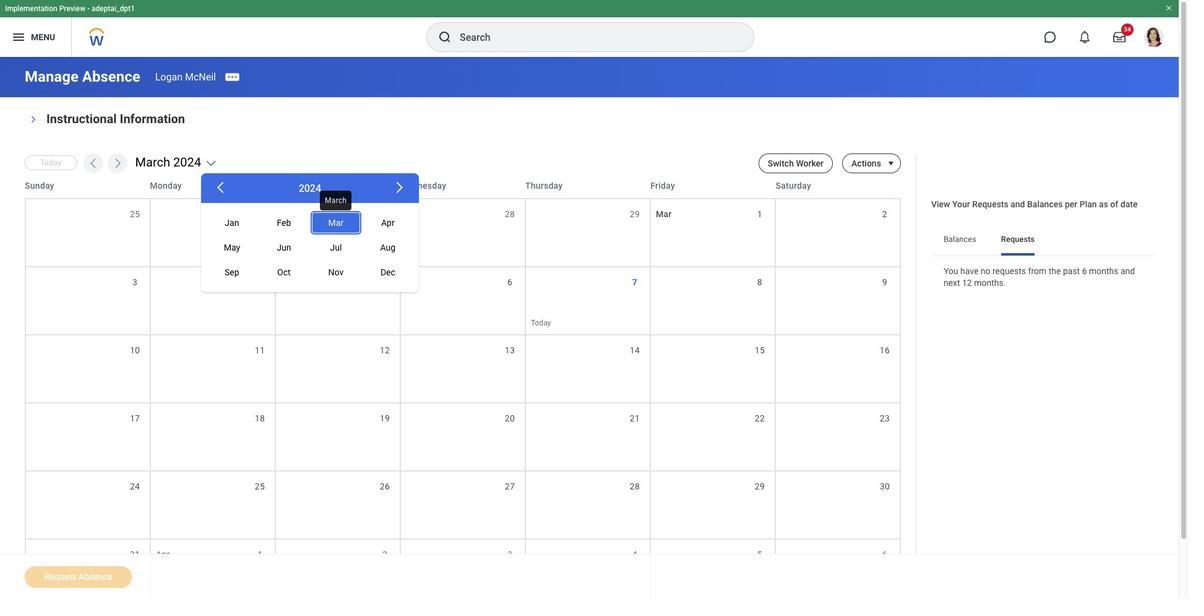 Task type: locate. For each thing, give the bounding box(es) containing it.
21
[[630, 413, 640, 423]]

1 horizontal spatial and
[[1121, 266, 1135, 276]]

friday
[[651, 181, 675, 191]]

tuesday column header
[[275, 179, 400, 192]]

1 horizontal spatial 2
[[883, 209, 888, 219]]

0 horizontal spatial 3
[[132, 277, 137, 287]]

1 vertical spatial 1
[[257, 550, 262, 560]]

1 vertical spatial march
[[325, 196, 347, 205]]

0 vertical spatial chevron down image
[[29, 112, 37, 127]]

0 vertical spatial 3
[[132, 277, 137, 287]]

requests
[[993, 266, 1026, 276]]

1 horizontal spatial march
[[325, 196, 347, 205]]

1 vertical spatial 6
[[507, 277, 512, 287]]

mar
[[656, 209, 672, 219], [328, 218, 344, 228]]

1 horizontal spatial 3
[[507, 550, 512, 560]]

chevron right image up sunday column header
[[111, 157, 124, 170]]

1 horizontal spatial today
[[531, 319, 551, 327]]

feb
[[277, 218, 291, 228]]

chevron right image up apr button
[[392, 180, 407, 195]]

1 horizontal spatial chevron down image
[[205, 157, 217, 170]]

1 horizontal spatial 29
[[755, 482, 765, 491]]

adeptai_dpt1
[[92, 4, 135, 13]]

1 horizontal spatial 12
[[962, 278, 972, 288]]

chevron right image
[[111, 157, 124, 170], [392, 180, 407, 195]]

march 2024
[[135, 155, 201, 170]]

0 horizontal spatial 29
[[630, 209, 640, 219]]

2024
[[173, 155, 201, 170], [299, 183, 321, 194]]

34 button
[[1106, 24, 1134, 51]]

tab list
[[931, 226, 1154, 255]]

1 horizontal spatial chevron left image
[[213, 180, 228, 195]]

table inside manage absence 'main content'
[[25, 173, 901, 599]]

1 vertical spatial apr
[[156, 550, 170, 560]]

1 vertical spatial chevron right image
[[392, 180, 407, 195]]

1 vertical spatial 29
[[755, 482, 765, 491]]

chevron down image
[[29, 112, 37, 127], [205, 157, 217, 170]]

1 vertical spatial chevron down image
[[205, 157, 217, 170]]

13
[[505, 345, 515, 355]]

9
[[883, 277, 888, 287]]

1 inside "cell"
[[757, 209, 763, 219]]

29
[[630, 209, 640, 219], [755, 482, 765, 491]]

view
[[931, 199, 950, 209]]

wednesday
[[400, 181, 446, 191]]

7
[[632, 277, 638, 287]]

1 vertical spatial 27
[[505, 482, 515, 491]]

notifications large image
[[1079, 31, 1091, 43]]

0 horizontal spatial 12
[[380, 345, 390, 355]]

3 row from the top
[[25, 266, 901, 334]]

0 horizontal spatial today
[[40, 158, 62, 167]]

wednesday column header
[[400, 179, 526, 192]]

23
[[880, 413, 890, 423]]

0 horizontal spatial and
[[1011, 199, 1025, 209]]

monday
[[150, 181, 182, 191]]

0 vertical spatial 28
[[505, 209, 515, 219]]

requests right your
[[972, 199, 1009, 209]]

jul button
[[312, 238, 360, 257]]

aug button
[[364, 238, 412, 257]]

apr right "31"
[[156, 550, 170, 560]]

7 row from the top
[[25, 538, 901, 599]]

tab list containing balances
[[931, 226, 1154, 255]]

as
[[1099, 199, 1108, 209]]

have
[[961, 266, 979, 276]]

12
[[962, 278, 972, 288], [380, 345, 390, 355]]

chevron left image
[[87, 157, 99, 170], [213, 180, 228, 195]]

row group containing 25
[[25, 198, 901, 599]]

today
[[40, 158, 62, 167], [531, 319, 551, 327]]

1 horizontal spatial 2024
[[299, 183, 321, 194]]

0 horizontal spatial apr
[[156, 550, 170, 560]]

row group inside manage absence 'main content'
[[25, 198, 901, 599]]

logan mcneil link
[[155, 71, 216, 83]]

oct
[[277, 267, 291, 277]]

1 inside cell
[[257, 550, 262, 560]]

0 vertical spatial 1
[[757, 209, 763, 219]]

table
[[25, 173, 901, 599]]

6
[[1082, 266, 1087, 276], [507, 277, 512, 287], [883, 550, 888, 560]]

25
[[130, 209, 140, 219], [255, 482, 265, 491]]

0 horizontal spatial 2024
[[173, 155, 201, 170]]

5 row from the top
[[25, 402, 901, 470]]

0 vertical spatial chevron left image
[[87, 157, 99, 170]]

1 vertical spatial and
[[1121, 266, 1135, 276]]

2 row from the top
[[25, 198, 901, 266]]

today inside 'button'
[[40, 158, 62, 167]]

row containing 3
[[25, 266, 901, 334]]

row group
[[25, 198, 901, 599]]

4
[[632, 550, 637, 560]]

balances
[[1027, 199, 1063, 209], [944, 234, 977, 244]]

friday column header
[[651, 179, 776, 192]]

today inside cell
[[531, 319, 551, 327]]

0 vertical spatial 6
[[1082, 266, 1087, 276]]

march inside manage absence 'main content'
[[135, 155, 170, 170]]

and
[[1011, 199, 1025, 209], [1121, 266, 1135, 276]]

mar down march tooltip on the top of the page
[[328, 218, 344, 228]]

1 horizontal spatial 27
[[505, 482, 515, 491]]

6 row from the top
[[25, 470, 901, 538]]

Search Workday  search field
[[460, 24, 729, 51]]

2024 up the monday
[[173, 155, 201, 170]]

1
[[757, 209, 763, 219], [257, 550, 262, 560]]

chevron left image up sunday column header
[[87, 157, 99, 170]]

per
[[1065, 199, 1078, 209]]

and left per
[[1011, 199, 1025, 209]]

past
[[1063, 266, 1080, 276]]

4 row from the top
[[25, 334, 901, 402]]

0 vertical spatial 12
[[962, 278, 972, 288]]

apr inside cell
[[156, 550, 170, 560]]

march down tuesday column header
[[325, 196, 347, 205]]

0 vertical spatial balances
[[1027, 199, 1063, 209]]

0 horizontal spatial march
[[135, 155, 170, 170]]

0 vertical spatial march
[[135, 155, 170, 170]]

0 vertical spatial and
[[1011, 199, 1025, 209]]

sep button
[[208, 262, 256, 282]]

apr
[[381, 218, 395, 228], [156, 550, 170, 560]]

actions button
[[842, 153, 881, 173]]

monday column header
[[150, 179, 275, 192]]

1 horizontal spatial mar
[[656, 209, 672, 219]]

and right months
[[1121, 266, 1135, 276]]

mar down friday
[[656, 209, 672, 219]]

27
[[380, 209, 390, 219], [505, 482, 515, 491]]

implementation preview -   adeptai_dpt1
[[5, 4, 135, 13]]

2 horizontal spatial 6
[[1082, 266, 1087, 276]]

chevron left image up jan
[[213, 180, 228, 195]]

0 horizontal spatial chevron right image
[[111, 157, 124, 170]]

requests up requests
[[1001, 234, 1035, 244]]

row
[[25, 173, 901, 198], [25, 198, 901, 266], [25, 266, 901, 334], [25, 334, 901, 402], [25, 402, 901, 470], [25, 470, 901, 538], [25, 538, 901, 599]]

1 horizontal spatial 6
[[883, 550, 888, 560]]

3
[[132, 277, 137, 287], [507, 550, 512, 560]]

monday, march 4, 2024 cell
[[151, 267, 276, 334]]

0 vertical spatial chevron right image
[[111, 157, 124, 170]]

today thursday, march 7, 2024 cell
[[526, 267, 651, 334]]

chevron down image down manage
[[29, 112, 37, 127]]

search image
[[438, 30, 452, 45]]

march inside tooltip
[[325, 196, 347, 205]]

balances left per
[[1027, 199, 1063, 209]]

1 horizontal spatial 28
[[630, 482, 640, 491]]

no
[[981, 266, 991, 276]]

1 vertical spatial today
[[531, 319, 551, 327]]

1 horizontal spatial 1
[[757, 209, 763, 219]]

26
[[380, 482, 390, 491]]

1 horizontal spatial apr
[[381, 218, 395, 228]]

18
[[255, 413, 265, 423]]

feb button
[[260, 213, 308, 233]]

menu banner
[[0, 0, 1179, 57]]

1 horizontal spatial balances
[[1027, 199, 1063, 209]]

1 vertical spatial 28
[[630, 482, 640, 491]]

-
[[87, 4, 90, 13]]

1 for apr
[[257, 550, 262, 560]]

2
[[883, 209, 888, 219], [382, 550, 387, 560]]

you have no requests from the past 6 months and next 12 months.
[[944, 266, 1137, 288]]

apr up the aug
[[381, 218, 395, 228]]

1 vertical spatial 3
[[507, 550, 512, 560]]

instructional information
[[46, 111, 185, 126]]

tab list inside manage absence 'main content'
[[931, 226, 1154, 255]]

your
[[953, 199, 970, 209]]

next
[[944, 278, 960, 288]]

chevron down image up monday column header
[[205, 157, 217, 170]]

table containing sunday
[[25, 173, 901, 599]]

0 horizontal spatial chevron left image
[[87, 157, 99, 170]]

1 vertical spatial chevron left image
[[213, 180, 228, 195]]

jun
[[277, 242, 291, 252]]

0 vertical spatial 2024
[[173, 155, 201, 170]]

1 row from the top
[[25, 173, 901, 198]]

row containing sunday
[[25, 173, 901, 198]]

0 vertical spatial apr
[[381, 218, 395, 228]]

close environment banner image
[[1165, 4, 1173, 12]]

0 horizontal spatial mar
[[328, 218, 344, 228]]

14
[[630, 345, 640, 355]]

1 vertical spatial balances
[[944, 234, 977, 244]]

requests
[[972, 199, 1009, 209], [1001, 234, 1035, 244]]

0 horizontal spatial chevron down image
[[29, 112, 37, 127]]

friday, march 1, 2024 cell
[[651, 199, 776, 266]]

march for march 2024
[[135, 155, 170, 170]]

0 vertical spatial today
[[40, 158, 62, 167]]

thursday column header
[[526, 179, 651, 192]]

balances up you
[[944, 234, 977, 244]]

0 vertical spatial 27
[[380, 209, 390, 219]]

0 horizontal spatial 2
[[382, 550, 387, 560]]

0 horizontal spatial 25
[[130, 209, 140, 219]]

march up the monday
[[135, 155, 170, 170]]

1 vertical spatial 25
[[255, 482, 265, 491]]

0 horizontal spatial 1
[[257, 550, 262, 560]]

6 inside you have no requests from the past 6 months and next 12 months.
[[1082, 266, 1087, 276]]

2024 up mar button
[[299, 183, 321, 194]]



Task type: vqa. For each thing, say whether or not it's contained in the screenshot.


Task type: describe. For each thing, give the bounding box(es) containing it.
thursday
[[526, 181, 563, 191]]

22
[[755, 413, 765, 423]]

may
[[224, 242, 240, 252]]

34
[[1124, 26, 1131, 33]]

1 vertical spatial 12
[[380, 345, 390, 355]]

inbox large image
[[1113, 31, 1126, 43]]

31
[[130, 550, 140, 560]]

justify image
[[11, 30, 26, 45]]

chevron left image inside manage absence 'main content'
[[87, 157, 99, 170]]

march tooltip
[[318, 188, 354, 213]]

0 vertical spatial 29
[[630, 209, 640, 219]]

0 vertical spatial 2
[[883, 209, 888, 219]]

mar inside button
[[328, 218, 344, 228]]

jan button
[[208, 213, 256, 233]]

0 horizontal spatial 28
[[505, 209, 515, 219]]

today button
[[25, 155, 77, 170]]

nov
[[328, 267, 344, 277]]

manage
[[25, 68, 79, 85]]

plan
[[1080, 199, 1097, 209]]

caret down image
[[884, 158, 899, 168]]

16
[[880, 345, 890, 355]]

sunday column header
[[25, 179, 150, 192]]

sep
[[225, 267, 239, 277]]

nov button
[[312, 262, 360, 282]]

0 horizontal spatial 6
[[507, 277, 512, 287]]

manage absence
[[25, 68, 140, 85]]

12 inside you have no requests from the past 6 months and next 12 months.
[[962, 278, 972, 288]]

logan
[[155, 71, 183, 83]]

row inside "table"
[[25, 173, 901, 198]]

10
[[130, 345, 140, 355]]

mar button
[[312, 213, 360, 233]]

instructional information button
[[46, 111, 185, 126]]

row containing 31
[[25, 538, 901, 599]]

saturday
[[776, 181, 811, 191]]

monday, april 1, 2024 cell
[[151, 540, 276, 599]]

5
[[757, 550, 763, 560]]

sunday
[[25, 181, 54, 191]]

switch
[[768, 158, 794, 168]]

row containing 17
[[25, 402, 901, 470]]

view your requests and balances per plan as of date
[[931, 199, 1138, 209]]

mar inside "cell"
[[656, 209, 672, 219]]

date
[[1121, 199, 1138, 209]]

15
[[755, 345, 765, 355]]

aug
[[380, 242, 396, 252]]

24
[[130, 482, 140, 491]]

from
[[1028, 266, 1047, 276]]

absence
[[82, 68, 140, 85]]

march for march
[[325, 196, 347, 205]]

of
[[1111, 199, 1119, 209]]

logan mcneil
[[155, 71, 216, 83]]

months.
[[974, 278, 1006, 288]]

menu button
[[0, 17, 71, 57]]

2024 inside manage absence 'main content'
[[173, 155, 201, 170]]

dec
[[381, 267, 395, 277]]

1 horizontal spatial 25
[[255, 482, 265, 491]]

menu
[[31, 32, 55, 42]]

row containing 24
[[25, 470, 901, 538]]

switch worker
[[768, 158, 824, 168]]

30
[[880, 482, 890, 491]]

saturday column header
[[776, 179, 901, 192]]

1 vertical spatial 2024
[[299, 183, 321, 194]]

row containing 10
[[25, 334, 901, 402]]

1 vertical spatial requests
[[1001, 234, 1035, 244]]

jun button
[[260, 238, 308, 257]]

information
[[120, 111, 185, 126]]

months
[[1089, 266, 1119, 276]]

manage absence main content
[[0, 57, 1179, 599]]

1 horizontal spatial chevron right image
[[392, 180, 407, 195]]

switch worker button
[[759, 153, 833, 173]]

apr button
[[364, 213, 412, 233]]

chevron right image inside manage absence 'main content'
[[111, 157, 124, 170]]

jul
[[330, 242, 342, 252]]

actions
[[852, 158, 881, 168]]

tuesday
[[275, 181, 309, 191]]

0 horizontal spatial 27
[[380, 209, 390, 219]]

0 horizontal spatial balances
[[944, 234, 977, 244]]

20
[[505, 413, 515, 423]]

1 vertical spatial 2
[[382, 550, 387, 560]]

0 vertical spatial 25
[[130, 209, 140, 219]]

you
[[944, 266, 958, 276]]

0 vertical spatial requests
[[972, 199, 1009, 209]]

jan
[[225, 218, 239, 228]]

preview
[[59, 4, 86, 13]]

19
[[380, 413, 390, 423]]

implementation
[[5, 4, 57, 13]]

profile logan mcneil image
[[1144, 27, 1164, 50]]

17
[[130, 413, 140, 423]]

dec button
[[364, 262, 412, 282]]

mcneil
[[185, 71, 216, 83]]

1 for mar
[[757, 209, 763, 219]]

oct button
[[260, 262, 308, 282]]

11
[[255, 345, 265, 355]]

row containing 25
[[25, 198, 901, 266]]

8
[[757, 277, 763, 287]]

apr inside button
[[381, 218, 395, 228]]

worker
[[796, 158, 824, 168]]

2 vertical spatial 6
[[883, 550, 888, 560]]

and inside you have no requests from the past 6 months and next 12 months.
[[1121, 266, 1135, 276]]

instructional
[[46, 111, 117, 126]]

month navigation popup element
[[201, 203, 419, 292]]

may button
[[208, 238, 256, 257]]

the
[[1049, 266, 1061, 276]]



